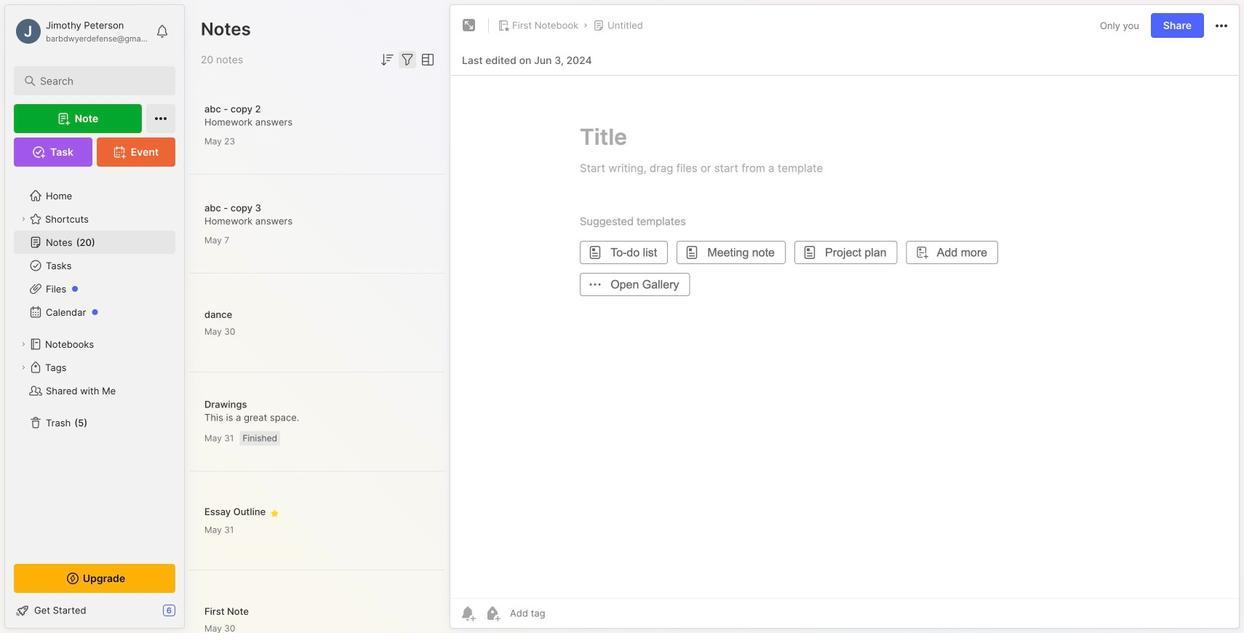 Task type: vqa. For each thing, say whether or not it's contained in the screenshot.
left ROW GROUP
no



Task type: locate. For each thing, give the bounding box(es) containing it.
Note Editor text field
[[450, 75, 1239, 598]]

main element
[[0, 0, 189, 633]]

View options field
[[416, 51, 437, 68]]

Add tag field
[[509, 607, 618, 620]]

tree
[[5, 175, 184, 551]]

add tag image
[[484, 605, 501, 622]]

More actions field
[[1213, 16, 1230, 35]]

expand tags image
[[19, 363, 28, 372]]

None search field
[[40, 72, 156, 90]]

Account field
[[14, 17, 148, 46]]

Sort options field
[[378, 51, 396, 68]]



Task type: describe. For each thing, give the bounding box(es) containing it.
Add filters field
[[399, 51, 416, 68]]

expand notebooks image
[[19, 340, 28, 349]]

tree inside the "main" "element"
[[5, 175, 184, 551]]

note window element
[[450, 4, 1240, 632]]

add a reminder image
[[459, 605, 477, 622]]

Help and Learning task checklist field
[[5, 599, 184, 622]]

add filters image
[[399, 51, 416, 68]]

expand note image
[[461, 17, 478, 34]]

Search text field
[[40, 74, 156, 88]]

click to collapse image
[[184, 606, 195, 624]]

none search field inside the "main" "element"
[[40, 72, 156, 90]]

more actions image
[[1213, 17, 1230, 35]]



